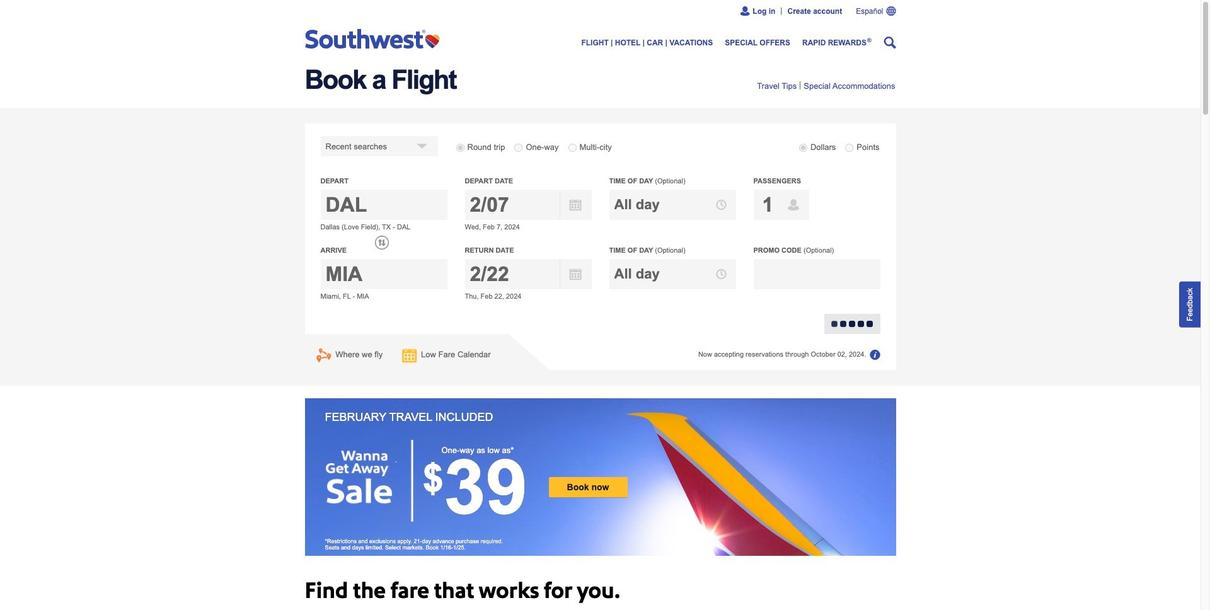 Task type: vqa. For each thing, say whether or not it's contained in the screenshot.
Saturday "cell"
no



Task type: describe. For each thing, give the bounding box(es) containing it.
Passengers count. Opens flyout. text field
[[754, 190, 809, 220]]

Return date in mm/dd/yyyy format, valid dates from Feb 7, 2024 to Oct 2, 2024. To use a date picker press the down arrow. text field
[[465, 259, 592, 289]]



Task type: locate. For each thing, give the bounding box(es) containing it.
2 menu item from the left
[[797, 79, 804, 91]]

menu bar
[[305, 79, 895, 91]]

banner
[[305, 0, 896, 57]]

None radio
[[568, 144, 577, 152]]

None text field
[[321, 190, 447, 220], [609, 190, 736, 220], [321, 259, 447, 289], [609, 259, 736, 289], [321, 190, 447, 220], [609, 190, 736, 220], [321, 259, 447, 289], [609, 259, 736, 289]]

navigation
[[305, 22, 896, 49]]

None radio
[[456, 144, 464, 152], [515, 144, 523, 152], [799, 144, 807, 152], [846, 144, 854, 152], [456, 144, 464, 152], [515, 144, 523, 152], [799, 144, 807, 152], [846, 144, 854, 152]]

menu item
[[757, 79, 797, 91], [797, 79, 804, 91], [804, 79, 895, 91]]

None text field
[[754, 259, 880, 289]]

southwest image
[[305, 40, 445, 51]]

1 menu item from the left
[[757, 79, 797, 91]]

Recent searches text field
[[321, 136, 438, 156]]

Depart Date in mm/dd/yyyy format, valid dates from Jan 17, 2024 to Oct 2, 2024. To use a date picker press the down arrow. text field
[[465, 190, 592, 220]]

3 menu item from the left
[[804, 79, 895, 91]]



